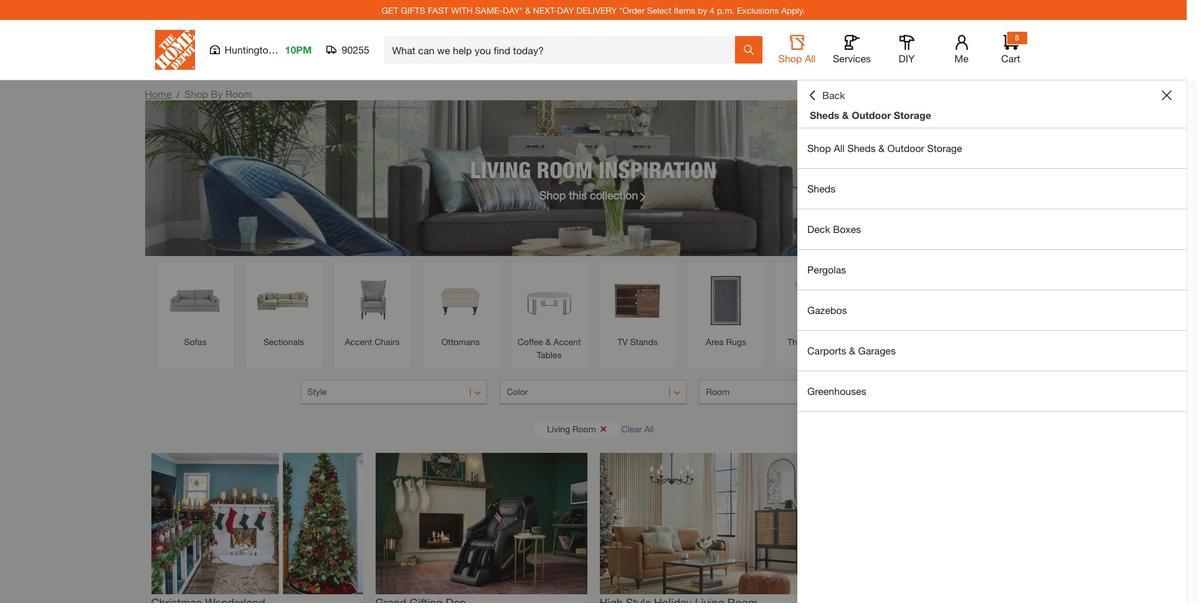 Task type: locate. For each thing, give the bounding box(es) containing it.
living
[[470, 156, 531, 183], [547, 423, 570, 434]]

90255
[[342, 44, 369, 55]]

&
[[525, 5, 531, 15], [842, 109, 849, 121], [878, 142, 885, 154], [546, 336, 551, 347], [849, 344, 855, 356]]

accent up tables at the left bottom of the page
[[553, 336, 581, 347]]

all for clear all
[[644, 423, 654, 434]]

1 horizontal spatial accent
[[553, 336, 581, 347]]

0 horizontal spatial stretchy image image
[[151, 453, 363, 594]]

& down sheds & outdoor storage
[[878, 142, 885, 154]]

get gifts fast with same-day* & next-day delivery *order select items by 4 p.m. exclusions apply.
[[382, 5, 805, 15]]

2 vertical spatial sheds
[[807, 183, 836, 194]]

the home depot logo image
[[155, 30, 195, 70]]

back
[[822, 89, 845, 101]]

storage inside shop all sheds & outdoor storage link
[[927, 142, 962, 154]]

shop inside button
[[778, 52, 802, 64]]

all right clear
[[644, 423, 654, 434]]

2 accent from the left
[[553, 336, 581, 347]]

tv stands image
[[606, 268, 669, 332]]

*order
[[619, 5, 645, 15]]

tables
[[537, 349, 562, 360]]

0 vertical spatial living
[[470, 156, 531, 183]]

0 vertical spatial sheds
[[810, 109, 839, 121]]

& left garages
[[849, 344, 855, 356]]

chairs
[[375, 336, 400, 347]]

2 horizontal spatial all
[[834, 142, 845, 154]]

throw pillows
[[787, 336, 842, 347]]

area rugs
[[706, 336, 746, 347]]

delivery
[[576, 5, 617, 15]]

stretchy image image
[[151, 453, 363, 594], [375, 453, 587, 594], [600, 453, 811, 594]]

0 horizontal spatial all
[[644, 423, 654, 434]]

home
[[145, 88, 172, 100]]

tv
[[617, 336, 628, 347]]

outdoor up shop all sheds & outdoor storage
[[852, 109, 891, 121]]

deck
[[807, 223, 830, 235]]

0 vertical spatial all
[[805, 52, 816, 64]]

2 horizontal spatial stretchy image image
[[600, 453, 811, 594]]

room button
[[699, 380, 886, 405]]

shop for shop this collection
[[539, 188, 566, 202]]

2 stretchy image image from the left
[[375, 453, 587, 594]]

& down the "back"
[[842, 109, 849, 121]]

0 vertical spatial outdoor
[[852, 109, 891, 121]]

1 vertical spatial storage
[[927, 142, 962, 154]]

menu containing shop all sheds & outdoor storage
[[797, 128, 1187, 412]]

living inside button
[[547, 423, 570, 434]]

2 vertical spatial all
[[644, 423, 654, 434]]

accent left chairs
[[345, 336, 372, 347]]

all inside button
[[805, 52, 816, 64]]

carports & garages
[[807, 344, 896, 356]]

day*
[[503, 5, 523, 15]]

all up 'back' button
[[805, 52, 816, 64]]

throw pillows link
[[783, 268, 846, 348]]

me
[[955, 52, 969, 64]]

coffee & accent tables
[[517, 336, 581, 360]]

sheds down sheds & outdoor storage
[[847, 142, 876, 154]]

sheds link
[[797, 169, 1187, 209]]

menu
[[797, 128, 1187, 412]]

services button
[[832, 35, 872, 65]]

tv stands
[[617, 336, 658, 347]]

shop left this
[[539, 188, 566, 202]]

next-
[[533, 5, 557, 15]]

accent
[[345, 336, 372, 347], [553, 336, 581, 347]]

1 vertical spatial living
[[547, 423, 570, 434]]

& inside carports & garages "link"
[[849, 344, 855, 356]]

garages
[[858, 344, 896, 356]]

living for living room
[[547, 423, 570, 434]]

1 vertical spatial sheds
[[847, 142, 876, 154]]

all inside menu
[[834, 142, 845, 154]]

1 horizontal spatial living
[[547, 423, 570, 434]]

with
[[451, 5, 473, 15]]

0 horizontal spatial living
[[470, 156, 531, 183]]

shop all sheds & outdoor storage link
[[797, 128, 1187, 168]]

all
[[805, 52, 816, 64], [834, 142, 845, 154], [644, 423, 654, 434]]

all inside button
[[644, 423, 654, 434]]

room up this
[[537, 156, 593, 183]]

0 horizontal spatial accent
[[345, 336, 372, 347]]

5
[[1015, 33, 1019, 42]]

deck boxes link
[[797, 209, 1187, 249]]

by
[[698, 5, 707, 15]]

all for shop all sheds & outdoor storage
[[834, 142, 845, 154]]

park
[[277, 44, 297, 55]]

& for sheds & outdoor storage
[[842, 109, 849, 121]]

day
[[557, 5, 574, 15]]

deck boxes
[[807, 223, 861, 235]]

clear
[[621, 423, 642, 434]]

sheds down 'back' button
[[810, 109, 839, 121]]

shop for shop all
[[778, 52, 802, 64]]

room right by
[[225, 88, 252, 100]]

tv stands link
[[606, 268, 669, 348]]

living room inspiration
[[470, 156, 717, 183]]

outdoor
[[852, 109, 891, 121], [887, 142, 924, 154]]

shop down apply. at right
[[778, 52, 802, 64]]

& up tables at the left bottom of the page
[[546, 336, 551, 347]]

4
[[710, 5, 715, 15]]

shop right /
[[184, 88, 208, 100]]

1 horizontal spatial stretchy image image
[[375, 453, 587, 594]]

1 horizontal spatial all
[[805, 52, 816, 64]]

storage
[[894, 109, 931, 121], [927, 142, 962, 154]]

living for living room inspiration
[[470, 156, 531, 183]]

1 accent from the left
[[345, 336, 372, 347]]

1 stretchy image image from the left
[[151, 453, 363, 594]]

all down sheds & outdoor storage
[[834, 142, 845, 154]]

outdoor down sheds & outdoor storage
[[887, 142, 924, 154]]

sheds
[[810, 109, 839, 121], [847, 142, 876, 154], [807, 183, 836, 194]]

room
[[225, 88, 252, 100], [537, 156, 593, 183], [706, 386, 730, 397], [572, 423, 596, 434]]

cart 5
[[1001, 33, 1020, 64]]

sheds up deck
[[807, 183, 836, 194]]

throw pillows image
[[783, 268, 846, 332]]

services
[[833, 52, 871, 64]]

sofas
[[184, 336, 206, 347]]

ottomans image
[[429, 268, 492, 332]]

color button
[[500, 380, 687, 405]]

shop for shop all sheds & outdoor storage
[[807, 142, 831, 154]]

sofas image
[[164, 268, 227, 332]]

gifts
[[401, 5, 425, 15]]

room down area
[[706, 386, 730, 397]]

What can we help you find today? search field
[[392, 37, 734, 63]]

coffee & accent tables image
[[517, 268, 581, 332]]

me button
[[942, 35, 981, 65]]

10pm
[[285, 44, 312, 55]]

home / shop by room
[[145, 88, 252, 100]]

sheds for sheds
[[807, 183, 836, 194]]

1 vertical spatial all
[[834, 142, 845, 154]]

& inside coffee & accent tables
[[546, 336, 551, 347]]

1 vertical spatial outdoor
[[887, 142, 924, 154]]

shop down 'back' button
[[807, 142, 831, 154]]

sectionals image
[[252, 268, 316, 332]]

living room
[[547, 423, 596, 434]]

90255 button
[[327, 44, 370, 56]]



Task type: vqa. For each thing, say whether or not it's contained in the screenshot.
THE SELLER
no



Task type: describe. For each thing, give the bounding box(es) containing it.
gazebos
[[807, 304, 847, 316]]

pergolas
[[807, 264, 846, 275]]

diy
[[899, 52, 915, 64]]

3 stretchy image image from the left
[[600, 453, 811, 594]]

pergolas link
[[797, 250, 1187, 290]]

throw blankets image
[[871, 268, 935, 332]]

coffee
[[517, 336, 543, 347]]

drawer close image
[[1162, 90, 1172, 100]]

sheds for sheds & outdoor storage
[[810, 109, 839, 121]]

accent chairs
[[345, 336, 400, 347]]

& for carports & garages
[[849, 344, 855, 356]]

exclusions
[[737, 5, 779, 15]]

back button
[[807, 89, 845, 102]]

items
[[674, 5, 695, 15]]

room down the color button
[[572, 423, 596, 434]]

sectionals
[[263, 336, 304, 347]]

area
[[706, 336, 724, 347]]

throw
[[787, 336, 812, 347]]

& inside shop all sheds & outdoor storage link
[[878, 142, 885, 154]]

ottomans
[[441, 336, 480, 347]]

get
[[382, 5, 398, 15]]

clear all
[[621, 423, 654, 434]]

apply.
[[781, 5, 805, 15]]

boxes
[[833, 223, 861, 235]]

curtains & drapes image
[[960, 268, 1023, 332]]

outdoor inside menu
[[887, 142, 924, 154]]

fast
[[428, 5, 449, 15]]

sectionals link
[[252, 268, 316, 348]]

accent inside coffee & accent tables
[[553, 336, 581, 347]]

stands
[[630, 336, 658, 347]]

collection
[[590, 188, 638, 202]]

ottomans link
[[429, 268, 492, 348]]

sofas link
[[164, 268, 227, 348]]

greenhouses link
[[797, 371, 1187, 411]]

0 vertical spatial storage
[[894, 109, 931, 121]]

shop this collection
[[539, 188, 638, 202]]

by
[[211, 88, 223, 100]]

p.m.
[[717, 5, 734, 15]]

coffee & accent tables link
[[517, 268, 581, 361]]

& for coffee & accent tables
[[546, 336, 551, 347]]

huntington
[[225, 44, 274, 55]]

sheds & outdoor storage
[[810, 109, 931, 121]]

/
[[177, 89, 180, 100]]

huntington park
[[225, 44, 297, 55]]

shop all
[[778, 52, 816, 64]]

home link
[[145, 88, 172, 100]]

area rugs image
[[694, 268, 758, 332]]

accent chairs link
[[340, 268, 404, 348]]

select
[[647, 5, 671, 15]]

rugs
[[726, 336, 746, 347]]

this
[[569, 188, 587, 202]]

shop this collection link
[[539, 187, 647, 203]]

shop all sheds & outdoor storage
[[807, 142, 962, 154]]

& right day*
[[525, 5, 531, 15]]

inspiration
[[599, 156, 717, 183]]

carports & garages link
[[797, 331, 1187, 371]]

style
[[307, 386, 327, 397]]

shop all button
[[777, 35, 817, 65]]

clear all button
[[621, 417, 654, 440]]

style button
[[301, 380, 487, 405]]

accent chairs image
[[340, 268, 404, 332]]

cart
[[1001, 52, 1020, 64]]

pillows
[[814, 336, 842, 347]]

living room button
[[535, 420, 620, 438]]

feedback link image
[[1179, 211, 1196, 278]]

carports
[[807, 344, 846, 356]]

diy button
[[887, 35, 927, 65]]

greenhouses
[[807, 385, 866, 397]]

color
[[507, 386, 528, 397]]

area rugs link
[[694, 268, 758, 348]]

gazebos link
[[797, 290, 1187, 330]]

all for shop all
[[805, 52, 816, 64]]

same-
[[475, 5, 503, 15]]



